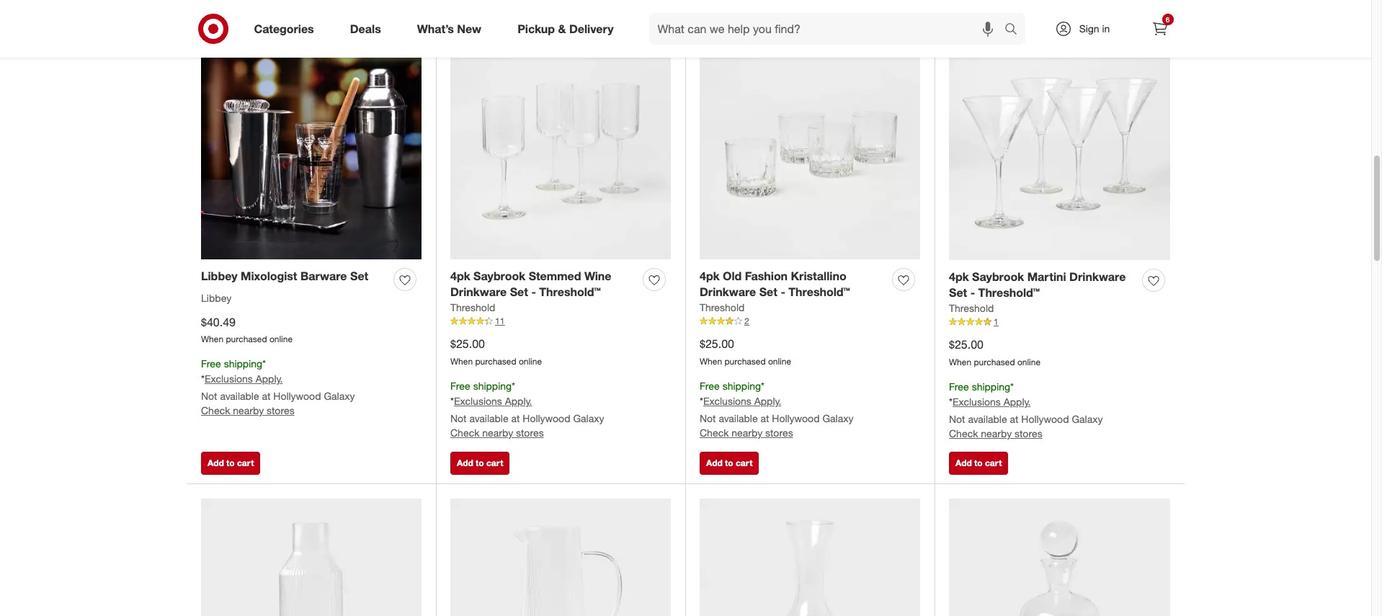 Task type: describe. For each thing, give the bounding box(es) containing it.
$25.00 for 4pk saybrook martini drinkware set - threshold™
[[949, 338, 984, 352]]

pickup & delivery link
[[505, 13, 632, 45]]

libbey mixologist barware set link
[[201, 268, 368, 284]]

4pk old fashion kristallino drinkware set - threshold™ link
[[700, 268, 886, 301]]

what's
[[417, 21, 454, 36]]

exclusions apply. button for 4pk old fashion kristallino drinkware set - threshold™
[[703, 394, 781, 409]]

at for martini
[[1010, 413, 1019, 425]]

hollywood for fashion
[[772, 412, 820, 424]]

exclusions apply. button for 4pk saybrook stemmed wine drinkware set - threshold™
[[454, 394, 532, 409]]

saybrook for set
[[474, 269, 526, 283]]

free for 4pk saybrook martini drinkware set - threshold™
[[949, 381, 969, 393]]

libbey for libbey mixologist barware set
[[201, 269, 237, 283]]

galaxy for 4pk old fashion kristallino drinkware set - threshold™
[[823, 412, 854, 424]]

- for fashion
[[781, 285, 785, 299]]

what's new
[[417, 21, 482, 36]]

exclusions for libbey mixologist barware set
[[205, 373, 253, 385]]

add to cart for 4pk saybrook stemmed wine drinkware set - threshold™
[[457, 458, 503, 469]]

1 link
[[949, 316, 1170, 329]]

online for fashion
[[768, 356, 791, 367]]

not for libbey mixologist barware set
[[201, 390, 217, 402]]

add for 4pk saybrook stemmed wine drinkware set - threshold™
[[457, 458, 473, 469]]

check for 4pk saybrook stemmed wine drinkware set - threshold™
[[450, 427, 480, 439]]

set inside the "4pk old fashion kristallino drinkware set - threshold™"
[[759, 285, 778, 299]]

to for 4pk old fashion kristallino drinkware set - threshold™
[[725, 458, 733, 469]]

to for 4pk saybrook stemmed wine drinkware set - threshold™
[[476, 458, 484, 469]]

free for 4pk old fashion kristallino drinkware set - threshold™
[[700, 380, 720, 392]]

nearby for 4pk saybrook stemmed wine drinkware set - threshold™
[[482, 427, 513, 439]]

add to cart button for 4pk old fashion kristallino drinkware set - threshold™
[[700, 452, 759, 475]]

available for 4pk saybrook martini drinkware set - threshold™
[[968, 413, 1007, 425]]

add to cart for 4pk saybrook martini drinkware set - threshold™
[[956, 458, 1002, 469]]

cart for 4pk saybrook martini drinkware set - threshold™
[[985, 458, 1002, 469]]

search button
[[998, 13, 1032, 48]]

check for 4pk saybrook martini drinkware set - threshold™
[[949, 427, 978, 440]]

free shipping * * exclusions apply. not available at hollywood galaxy check nearby stores for stemmed
[[450, 380, 604, 439]]

at for stemmed
[[511, 412, 520, 424]]

threshold for 4pk saybrook martini drinkware set - threshold™
[[949, 302, 994, 314]]

exclusions apply. button for 4pk saybrook martini drinkware set - threshold™
[[953, 395, 1031, 409]]

add to cart button for libbey mixologist barware set
[[201, 452, 260, 475]]

hollywood for stemmed
[[523, 412, 570, 424]]

add to cart button for 4pk saybrook stemmed wine drinkware set - threshold™
[[450, 452, 510, 475]]

delivery
[[569, 21, 614, 36]]

4pk saybrook martini drinkware set - threshold™ link
[[949, 269, 1136, 301]]

sign
[[1079, 22, 1099, 35]]

libbey link
[[201, 291, 232, 305]]

4pk saybrook martini drinkware set - threshold™
[[949, 269, 1126, 300]]

online for stemmed
[[519, 356, 542, 367]]

kristallino
[[791, 269, 847, 283]]

when for 4pk old fashion kristallino drinkware set - threshold™
[[700, 356, 722, 367]]

hollywood for martini
[[1021, 413, 1069, 425]]

add to cart button for 4pk saybrook martini drinkware set - threshold™
[[949, 452, 1008, 475]]

galaxy for 4pk saybrook martini drinkware set - threshold™
[[1072, 413, 1103, 425]]

drinkware inside 4pk saybrook martini drinkware set - threshold™
[[1070, 269, 1126, 284]]

check nearby stores button for 4pk old fashion kristallino drinkware set - threshold™
[[700, 426, 793, 440]]

hollywood for barware
[[273, 390, 321, 402]]

1
[[994, 317, 999, 327]]

nearby for 4pk saybrook martini drinkware set - threshold™
[[981, 427, 1012, 440]]

nearby for libbey mixologist barware set
[[233, 404, 264, 417]]

not for 4pk old fashion kristallino drinkware set - threshold™
[[700, 412, 716, 424]]

free shipping * * exclusions apply. not available at hollywood galaxy check nearby stores for barware
[[201, 358, 355, 417]]

threshold link for 4pk old fashion kristallino drinkware set - threshold™
[[700, 301, 745, 315]]

4pk for 4pk saybrook stemmed wine drinkware set - threshold™
[[450, 269, 470, 283]]

at for fashion
[[761, 412, 769, 424]]

$40.49
[[201, 315, 236, 329]]

add to cart for libbey mixologist barware set
[[208, 458, 254, 469]]

deals link
[[338, 13, 399, 45]]

free shipping * * exclusions apply. not available at hollywood galaxy check nearby stores for fashion
[[700, 380, 854, 439]]

- for stemmed
[[531, 285, 536, 299]]

cart for 4pk old fashion kristallino drinkware set - threshold™
[[736, 458, 753, 469]]

&
[[558, 21, 566, 36]]

What can we help you find? suggestions appear below search field
[[649, 13, 1008, 45]]

mixologist
[[241, 269, 297, 283]]

$40.49 when purchased online
[[201, 315, 293, 345]]

check for libbey mixologist barware set
[[201, 404, 230, 417]]

exclusions for 4pk saybrook martini drinkware set - threshold™
[[953, 396, 1001, 408]]

apply. for martini
[[1004, 396, 1031, 408]]

when for 4pk saybrook martini drinkware set - threshold™
[[949, 357, 972, 368]]

libbey for libbey
[[201, 292, 232, 304]]

add for 4pk old fashion kristallino drinkware set - threshold™
[[706, 458, 723, 469]]

threshold link for 4pk saybrook martini drinkware set - threshold™
[[949, 301, 994, 316]]

pickup
[[518, 21, 555, 36]]

deals
[[350, 21, 381, 36]]

purchased for 4pk saybrook stemmed wine drinkware set - threshold™
[[475, 356, 516, 367]]

check for 4pk old fashion kristallino drinkware set - threshold™
[[700, 427, 729, 439]]

check nearby stores button for 4pk saybrook martini drinkware set - threshold™
[[949, 427, 1043, 441]]

cart for 4pk saybrook stemmed wine drinkware set - threshold™
[[486, 458, 503, 469]]

free for 4pk saybrook stemmed wine drinkware set - threshold™
[[450, 380, 470, 392]]

free shipping * * exclusions apply. not available at hollywood galaxy check nearby stores for martini
[[949, 381, 1103, 440]]

available for libbey mixologist barware set
[[220, 390, 259, 402]]

$25.00 when purchased online for 4pk saybrook stemmed wine drinkware set - threshold™
[[450, 337, 542, 367]]

- inside 4pk saybrook martini drinkware set - threshold™
[[970, 286, 975, 300]]



Task type: locate. For each thing, give the bounding box(es) containing it.
when inside $40.49 when purchased online
[[201, 334, 224, 345]]

drinkware inside 4pk saybrook stemmed wine drinkware set - threshold™
[[450, 285, 507, 299]]

saybrook
[[474, 269, 526, 283], [972, 269, 1024, 284]]

*
[[262, 358, 266, 370], [201, 373, 205, 385], [512, 380, 515, 392], [761, 380, 765, 392], [1010, 381, 1014, 393], [450, 395, 454, 407], [700, 395, 703, 407], [949, 396, 953, 408]]

online down 1 link
[[1018, 357, 1041, 368]]

2
[[744, 316, 749, 327]]

shipping for 4pk saybrook martini drinkware set - threshold™
[[972, 381, 1010, 393]]

shipping for 4pk old fashion kristallino drinkware set - threshold™
[[723, 380, 761, 392]]

$25.00 when purchased online down 2
[[700, 337, 791, 367]]

not for 4pk saybrook martini drinkware set - threshold™
[[949, 413, 965, 425]]

to for 4pk saybrook martini drinkware set - threshold™
[[974, 458, 983, 469]]

purchased for 4pk saybrook martini drinkware set - threshold™
[[974, 357, 1015, 368]]

online down libbey mixologist barware set link
[[269, 334, 293, 345]]

galaxy
[[324, 390, 355, 402], [573, 412, 604, 424], [823, 412, 854, 424], [1072, 413, 1103, 425]]

sign in link
[[1042, 13, 1133, 45]]

cart for libbey mixologist barware set
[[237, 458, 254, 469]]

4pk inside 4pk saybrook stemmed wine drinkware set - threshold™
[[450, 269, 470, 283]]

shipping down 1 at the right of page
[[972, 381, 1010, 393]]

11
[[495, 316, 505, 327]]

0 horizontal spatial threshold link
[[450, 301, 495, 315]]

check nearby stores button for 4pk saybrook stemmed wine drinkware set - threshold™
[[450, 426, 544, 440]]

1 horizontal spatial threshold
[[700, 301, 745, 314]]

liquor glass decanter with stopper clear - threshold™ image
[[949, 499, 1170, 616], [949, 499, 1170, 616]]

4pk old fashion kristallino drinkware set - threshold™
[[700, 269, 850, 299]]

threshold link up 2
[[700, 301, 745, 315]]

old
[[723, 269, 742, 283]]

drinkware down 'old'
[[700, 285, 756, 299]]

2 horizontal spatial -
[[970, 286, 975, 300]]

4 add to cart button from the left
[[949, 452, 1008, 475]]

online for martini
[[1018, 357, 1041, 368]]

2 cart from the left
[[486, 458, 503, 469]]

libbey mixologist barware set
[[201, 269, 368, 283]]

wine
[[584, 269, 612, 283]]

saybrook inside 4pk saybrook martini drinkware set - threshold™
[[972, 269, 1024, 284]]

stores for stemmed
[[516, 427, 544, 439]]

drinkware for 4pk old fashion kristallino drinkware set - threshold™
[[700, 285, 756, 299]]

shipping down 11 at the left of the page
[[473, 380, 512, 392]]

0 horizontal spatial drinkware
[[450, 285, 507, 299]]

6 link
[[1144, 13, 1176, 45]]

shipping for 4pk saybrook stemmed wine drinkware set - threshold™
[[473, 380, 512, 392]]

saybrook up 1 at the right of page
[[972, 269, 1024, 284]]

apply. for stemmed
[[505, 395, 532, 407]]

stores for martini
[[1015, 427, 1043, 440]]

threshold™ down the stemmed
[[539, 285, 601, 299]]

apply. for barware
[[256, 373, 283, 385]]

check
[[201, 404, 230, 417], [450, 427, 480, 439], [700, 427, 729, 439], [949, 427, 978, 440]]

when
[[201, 334, 224, 345], [450, 356, 473, 367], [700, 356, 722, 367], [949, 357, 972, 368]]

stores for barware
[[267, 404, 294, 417]]

$25.00 when purchased online
[[450, 337, 542, 367], [700, 337, 791, 367], [949, 338, 1041, 368]]

threshold™
[[539, 285, 601, 299], [789, 285, 850, 299], [978, 286, 1040, 300]]

shipping down 2
[[723, 380, 761, 392]]

threshold up 11 at the left of the page
[[450, 301, 495, 314]]

2 add to cart from the left
[[457, 458, 503, 469]]

2 link
[[700, 315, 920, 328]]

2 to from the left
[[476, 458, 484, 469]]

threshold™ inside the "4pk old fashion kristallino drinkware set - threshold™"
[[789, 285, 850, 299]]

stores
[[267, 404, 294, 417], [516, 427, 544, 439], [765, 427, 793, 439], [1015, 427, 1043, 440]]

online down 11 link
[[519, 356, 542, 367]]

sign in
[[1079, 22, 1110, 35]]

threshold link up 11 at the left of the page
[[450, 301, 495, 315]]

2 horizontal spatial $25.00 when purchased online
[[949, 338, 1041, 368]]

add to cart
[[208, 458, 254, 469], [457, 458, 503, 469], [706, 458, 753, 469], [956, 458, 1002, 469]]

exclusions for 4pk saybrook stemmed wine drinkware set - threshold™
[[454, 395, 502, 407]]

exclusions for 4pk old fashion kristallino drinkware set - threshold™
[[703, 395, 752, 407]]

purchased for 4pk old fashion kristallino drinkware set - threshold™
[[725, 356, 766, 367]]

galaxy for 4pk saybrook stemmed wine drinkware set - threshold™
[[573, 412, 604, 424]]

4pk
[[450, 269, 470, 283], [700, 269, 720, 283], [949, 269, 969, 284]]

shipping for libbey mixologist barware set
[[224, 358, 262, 370]]

online down 2 link
[[768, 356, 791, 367]]

fashion
[[745, 269, 788, 283]]

stemmed
[[529, 269, 581, 283]]

ribbed glass pitcher clear - threshold™ image
[[450, 499, 671, 616], [450, 499, 671, 616]]

1 horizontal spatial threshold link
[[700, 301, 745, 315]]

apply.
[[256, 373, 283, 385], [505, 395, 532, 407], [754, 395, 781, 407], [1004, 396, 1031, 408]]

libbey up $40.49
[[201, 292, 232, 304]]

11 link
[[450, 315, 671, 328]]

search
[[998, 23, 1032, 37]]

add to cart for 4pk old fashion kristallino drinkware set - threshold™
[[706, 458, 753, 469]]

1 add from the left
[[208, 458, 224, 469]]

purchased down 2
[[725, 356, 766, 367]]

purchased down 11 at the left of the page
[[475, 356, 516, 367]]

add for 4pk saybrook martini drinkware set - threshold™
[[956, 458, 972, 469]]

threshold™ down kristallino
[[789, 285, 850, 299]]

- inside 4pk saybrook stemmed wine drinkware set - threshold™
[[531, 285, 536, 299]]

4pk saybrook stemmed wine drinkware set - threshold™ image
[[450, 39, 671, 260], [450, 39, 671, 260]]

stores for fashion
[[765, 427, 793, 439]]

1 horizontal spatial 4pk
[[700, 269, 720, 283]]

0 horizontal spatial $25.00 when purchased online
[[450, 337, 542, 367]]

0 horizontal spatial -
[[531, 285, 536, 299]]

4 cart from the left
[[985, 458, 1002, 469]]

4pk for 4pk saybrook martini drinkware set - threshold™
[[949, 269, 969, 284]]

add for libbey mixologist barware set
[[208, 458, 224, 469]]

$25.00 when purchased online down 1 at the right of page
[[949, 338, 1041, 368]]

1 horizontal spatial $25.00
[[700, 337, 734, 351]]

0 horizontal spatial $25.00
[[450, 337, 485, 351]]

0 vertical spatial libbey
[[201, 269, 237, 283]]

to
[[226, 458, 235, 469], [476, 458, 484, 469], [725, 458, 733, 469], [974, 458, 983, 469]]

threshold link for 4pk saybrook stemmed wine drinkware set - threshold™
[[450, 301, 495, 315]]

1 horizontal spatial drinkware
[[700, 285, 756, 299]]

0 horizontal spatial 4pk
[[450, 269, 470, 283]]

libbey
[[201, 269, 237, 283], [201, 292, 232, 304]]

hollywood
[[273, 390, 321, 402], [523, 412, 570, 424], [772, 412, 820, 424], [1021, 413, 1069, 425]]

wine glass decanter clear - threshold™ image
[[700, 499, 920, 616], [700, 499, 920, 616]]

available for 4pk old fashion kristallino drinkware set - threshold™
[[719, 412, 758, 424]]

4 to from the left
[[974, 458, 983, 469]]

2 horizontal spatial drinkware
[[1070, 269, 1126, 284]]

3 add to cart from the left
[[706, 458, 753, 469]]

free for libbey mixologist barware set
[[201, 358, 221, 370]]

2 horizontal spatial 4pk
[[949, 269, 969, 284]]

new
[[457, 21, 482, 36]]

barware
[[300, 269, 347, 283]]

drinkware right martini
[[1070, 269, 1126, 284]]

drinkware for 4pk saybrook stemmed wine drinkware set - threshold™
[[450, 285, 507, 299]]

at for barware
[[262, 390, 271, 402]]

free
[[201, 358, 221, 370], [450, 380, 470, 392], [700, 380, 720, 392], [949, 381, 969, 393]]

1 libbey from the top
[[201, 269, 237, 283]]

cart
[[237, 458, 254, 469], [486, 458, 503, 469], [736, 458, 753, 469], [985, 458, 1002, 469]]

4 add from the left
[[956, 458, 972, 469]]

4pk inside the "4pk old fashion kristallino drinkware set - threshold™"
[[700, 269, 720, 283]]

4pk saybrook stemmed wine drinkware set - threshold™
[[450, 269, 612, 299]]

$25.00 when purchased online for 4pk old fashion kristallino drinkware set - threshold™
[[700, 337, 791, 367]]

1 add to cart button from the left
[[201, 452, 260, 475]]

3 add to cart button from the left
[[700, 452, 759, 475]]

libbey up libbey link on the left top
[[201, 269, 237, 283]]

3 cart from the left
[[736, 458, 753, 469]]

purchased down $40.49
[[226, 334, 267, 345]]

online
[[269, 334, 293, 345], [519, 356, 542, 367], [768, 356, 791, 367], [1018, 357, 1041, 368]]

when for libbey mixologist barware set
[[201, 334, 224, 345]]

apply. for fashion
[[754, 395, 781, 407]]

set inside 4pk saybrook martini drinkware set - threshold™
[[949, 286, 967, 300]]

saybrook inside 4pk saybrook stemmed wine drinkware set - threshold™
[[474, 269, 526, 283]]

purchased down 1 at the right of page
[[974, 357, 1015, 368]]

categories
[[254, 21, 314, 36]]

check nearby stores button
[[201, 404, 294, 418], [450, 426, 544, 440], [700, 426, 793, 440], [949, 427, 1043, 441]]

threshold for 4pk old fashion kristallino drinkware set - threshold™
[[700, 301, 745, 314]]

4pk saybrook martini drinkware set - threshold™ image
[[949, 39, 1170, 260], [949, 39, 1170, 260]]

available for 4pk saybrook stemmed wine drinkware set - threshold™
[[469, 412, 509, 424]]

purchased inside $40.49 when purchased online
[[226, 334, 267, 345]]

saybrook for -
[[972, 269, 1024, 284]]

threshold up 2
[[700, 301, 745, 314]]

threshold™ for kristallino
[[789, 285, 850, 299]]

drinkware up 11 at the left of the page
[[450, 285, 507, 299]]

libbey mixologist barware set image
[[201, 39, 422, 260], [201, 39, 422, 260]]

6
[[1166, 15, 1170, 24]]

threshold
[[450, 301, 495, 314], [700, 301, 745, 314], [949, 302, 994, 314]]

at
[[262, 390, 271, 402], [511, 412, 520, 424], [761, 412, 769, 424], [1010, 413, 1019, 425]]

3 to from the left
[[725, 458, 733, 469]]

available
[[220, 390, 259, 402], [469, 412, 509, 424], [719, 412, 758, 424], [968, 413, 1007, 425]]

1 horizontal spatial saybrook
[[972, 269, 1024, 284]]

- inside the "4pk old fashion kristallino drinkware set - threshold™"
[[781, 285, 785, 299]]

0 horizontal spatial saybrook
[[474, 269, 526, 283]]

$25.00 when purchased online for 4pk saybrook martini drinkware set - threshold™
[[949, 338, 1041, 368]]

pickup & delivery
[[518, 21, 614, 36]]

categories link
[[242, 13, 332, 45]]

what's new link
[[405, 13, 500, 45]]

4pk inside 4pk saybrook martini drinkware set - threshold™
[[949, 269, 969, 284]]

galaxy for libbey mixologist barware set
[[324, 390, 355, 402]]

4pk old fashion kristallino drinkware set - threshold™ image
[[700, 39, 920, 260], [700, 39, 920, 260]]

1 add to cart from the left
[[208, 458, 254, 469]]

4 add to cart from the left
[[956, 458, 1002, 469]]

2 horizontal spatial threshold™
[[978, 286, 1040, 300]]

purchased for libbey mixologist barware set
[[226, 334, 267, 345]]

threshold™ up 1 at the right of page
[[978, 286, 1040, 300]]

drinkware
[[1070, 269, 1126, 284], [450, 285, 507, 299], [700, 285, 756, 299]]

0 horizontal spatial threshold
[[450, 301, 495, 314]]

free shipping * * exclusions apply. not available at hollywood galaxy check nearby stores
[[201, 358, 355, 417], [450, 380, 604, 439], [700, 380, 854, 439], [949, 381, 1103, 440]]

exclusions
[[205, 373, 253, 385], [454, 395, 502, 407], [703, 395, 752, 407], [953, 396, 1001, 408]]

set inside 4pk saybrook stemmed wine drinkware set - threshold™
[[510, 285, 528, 299]]

threshold™ inside 4pk saybrook martini drinkware set - threshold™
[[978, 286, 1040, 300]]

martini
[[1027, 269, 1066, 284]]

1 horizontal spatial $25.00 when purchased online
[[700, 337, 791, 367]]

threshold link
[[450, 301, 495, 315], [700, 301, 745, 315], [949, 301, 994, 316]]

1 cart from the left
[[237, 458, 254, 469]]

online for barware
[[269, 334, 293, 345]]

ribbed glass carafe clear - threshold™ image
[[201, 499, 422, 616], [201, 499, 422, 616]]

$25.00 for 4pk saybrook stemmed wine drinkware set - threshold™
[[450, 337, 485, 351]]

2 horizontal spatial threshold link
[[949, 301, 994, 316]]

2 horizontal spatial $25.00
[[949, 338, 984, 352]]

2 libbey from the top
[[201, 292, 232, 304]]

in
[[1102, 22, 1110, 35]]

shipping
[[224, 358, 262, 370], [473, 380, 512, 392], [723, 380, 761, 392], [972, 381, 1010, 393]]

$25.00
[[450, 337, 485, 351], [700, 337, 734, 351], [949, 338, 984, 352]]

saybrook up 11 at the left of the page
[[474, 269, 526, 283]]

purchased
[[226, 334, 267, 345], [475, 356, 516, 367], [725, 356, 766, 367], [974, 357, 1015, 368]]

add
[[208, 458, 224, 469], [457, 458, 473, 469], [706, 458, 723, 469], [956, 458, 972, 469]]

drinkware inside the "4pk old fashion kristallino drinkware set - threshold™"
[[700, 285, 756, 299]]

nearby for 4pk old fashion kristallino drinkware set - threshold™
[[732, 427, 763, 439]]

2 add from the left
[[457, 458, 473, 469]]

2 add to cart button from the left
[[450, 452, 510, 475]]

exclusions apply. button
[[205, 372, 283, 386], [454, 394, 532, 409], [703, 394, 781, 409], [953, 395, 1031, 409]]

check nearby stores button for libbey mixologist barware set
[[201, 404, 294, 418]]

threshold™ for wine
[[539, 285, 601, 299]]

0 horizontal spatial threshold™
[[539, 285, 601, 299]]

to for libbey mixologist barware set
[[226, 458, 235, 469]]

add to cart button
[[201, 452, 260, 475], [450, 452, 510, 475], [700, 452, 759, 475], [949, 452, 1008, 475]]

$25.00 for 4pk old fashion kristallino drinkware set - threshold™
[[700, 337, 734, 351]]

1 horizontal spatial threshold™
[[789, 285, 850, 299]]

-
[[531, 285, 536, 299], [781, 285, 785, 299], [970, 286, 975, 300]]

4pk for 4pk old fashion kristallino drinkware set - threshold™
[[700, 269, 720, 283]]

set
[[350, 269, 368, 283], [510, 285, 528, 299], [759, 285, 778, 299], [949, 286, 967, 300]]

not
[[201, 390, 217, 402], [450, 412, 467, 424], [700, 412, 716, 424], [949, 413, 965, 425]]

not for 4pk saybrook stemmed wine drinkware set - threshold™
[[450, 412, 467, 424]]

3 add from the left
[[706, 458, 723, 469]]

threshold™ inside 4pk saybrook stemmed wine drinkware set - threshold™
[[539, 285, 601, 299]]

when for 4pk saybrook stemmed wine drinkware set - threshold™
[[450, 356, 473, 367]]

2 horizontal spatial threshold
[[949, 302, 994, 314]]

threshold up 1 at the right of page
[[949, 302, 994, 314]]

1 to from the left
[[226, 458, 235, 469]]

1 horizontal spatial -
[[781, 285, 785, 299]]

1 vertical spatial libbey
[[201, 292, 232, 304]]

threshold link up 1 at the right of page
[[949, 301, 994, 316]]

nearby
[[233, 404, 264, 417], [482, 427, 513, 439], [732, 427, 763, 439], [981, 427, 1012, 440]]

shipping down $40.49 when purchased online
[[224, 358, 262, 370]]

4pk saybrook stemmed wine drinkware set - threshold™ link
[[450, 268, 637, 301]]

$25.00 when purchased online down 11 at the left of the page
[[450, 337, 542, 367]]

online inside $40.49 when purchased online
[[269, 334, 293, 345]]



Task type: vqa. For each thing, say whether or not it's contained in the screenshot.
$103.36 $103.36
no



